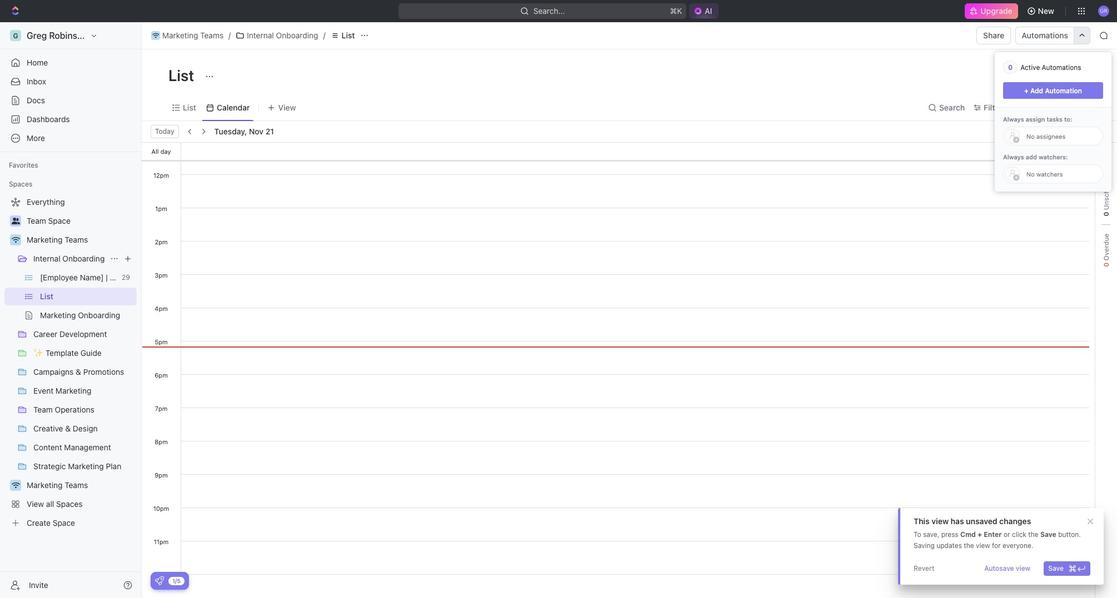 Task type: describe. For each thing, give the bounding box(es) containing it.
spaces
[[9, 180, 32, 189]]

1 horizontal spatial marketing
[[162, 31, 198, 40]]

saving
[[914, 542, 935, 551]]

changes
[[1000, 517, 1032, 527]]

or
[[1004, 531, 1011, 539]]

new
[[1039, 6, 1055, 16]]

revert button
[[910, 562, 940, 577]]

share button
[[977, 27, 1012, 44]]

no assignees note
[[1022, 133, 1066, 140]]

search...
[[533, 6, 565, 16]]

search button
[[925, 100, 969, 115]]

1 horizontal spatial marketing teams link
[[148, 29, 226, 42]]

no assignees
[[1027, 133, 1066, 140]]

assignees
[[1037, 133, 1066, 140]]

task
[[1054, 71, 1071, 81]]

1 vertical spatial list
[[168, 66, 198, 85]]

tuesday, nov 21
[[214, 127, 274, 136]]

no watchers button
[[1004, 165, 1104, 184]]

1 horizontal spatial marketing teams
[[162, 31, 224, 40]]

10pm
[[153, 505, 169, 513]]

unsaved
[[967, 517, 998, 527]]

overdue
[[1102, 234, 1111, 263]]

+ add automation
[[1025, 86, 1083, 95]]

0 vertical spatial teams
[[200, 31, 224, 40]]

has
[[951, 517, 965, 527]]

0 horizontal spatial list link
[[181, 100, 196, 115]]

1 horizontal spatial internal
[[247, 31, 274, 40]]

1/5
[[172, 578, 181, 585]]

view for autosave
[[1016, 565, 1031, 573]]

cmd
[[961, 531, 976, 539]]

to:
[[1065, 116, 1073, 123]]

for
[[993, 542, 1001, 551]]

2 vertical spatial list
[[183, 103, 196, 112]]

save button
[[1044, 562, 1091, 577]]

autosave
[[985, 565, 1015, 573]]

calendar
[[217, 103, 250, 112]]

dashboards link
[[4, 111, 137, 128]]

tree inside sidebar navigation
[[4, 194, 137, 533]]

internal inside sidebar navigation
[[33, 254, 60, 264]]

marketing teams inside 'tree'
[[27, 235, 88, 245]]

marketing inside sidebar navigation
[[27, 235, 63, 245]]

active automations
[[1021, 63, 1082, 71]]

to
[[914, 531, 922, 539]]

click
[[1013, 531, 1027, 539]]

no for no assignees
[[1027, 133, 1035, 140]]

autosave view
[[985, 565, 1031, 573]]

customize button
[[1009, 100, 1065, 115]]

⌘k
[[670, 6, 682, 16]]

all
[[151, 148, 159, 155]]

invite
[[29, 581, 48, 590]]

active
[[1021, 63, 1041, 71]]

tuesday,
[[214, 127, 247, 136]]

1 horizontal spatial list link
[[328, 29, 358, 42]]

0 vertical spatial internal onboarding
[[247, 31, 318, 40]]

watchers:
[[1039, 153, 1069, 161]]

2 / from the left
[[323, 31, 326, 40]]

onboarding inside 'tree'
[[62, 254, 105, 264]]

add inside add task "button"
[[1037, 71, 1052, 81]]

save inside save button
[[1049, 565, 1064, 573]]

1 vertical spatial add
[[1031, 86, 1044, 95]]

upgrade
[[981, 6, 1013, 16]]

unscheduled
[[1102, 168, 1111, 212]]

assign
[[1026, 116, 1046, 123]]

+ inside this view has unsaved changes to save, press cmd + enter or click the save button. saving updates the view for everyone.
[[978, 531, 983, 539]]

0 for overdue
[[1102, 263, 1111, 267]]

docs link
[[4, 92, 137, 110]]

day
[[161, 148, 171, 155]]



Task type: vqa. For each thing, say whether or not it's contained in the screenshot.
whiteboard template ELEMENT
no



Task type: locate. For each thing, give the bounding box(es) containing it.
1 horizontal spatial view
[[976, 542, 991, 551]]

no inside dropdown button
[[1027, 170, 1035, 178]]

view
[[932, 517, 949, 527], [976, 542, 991, 551], [1016, 565, 1031, 573]]

dashboards
[[27, 115, 70, 124]]

/
[[229, 31, 231, 40], [323, 31, 326, 40]]

always add watchers:
[[1004, 153, 1069, 161]]

tasks
[[1047, 116, 1063, 123]]

0 vertical spatial marketing
[[162, 31, 198, 40]]

1 / from the left
[[229, 31, 231, 40]]

0 horizontal spatial wifi image
[[11, 237, 20, 244]]

always left 'assign'
[[1004, 116, 1025, 123]]

tree containing marketing teams
[[4, 194, 137, 533]]

1 vertical spatial +
[[978, 531, 983, 539]]

0 vertical spatial add
[[1037, 71, 1052, 81]]

1 always from the top
[[1004, 116, 1025, 123]]

1 vertical spatial marketing
[[27, 235, 63, 245]]

4pm
[[155, 305, 168, 313]]

add task button
[[1031, 67, 1078, 85]]

6pm
[[155, 372, 168, 379]]

2 horizontal spatial view
[[1016, 565, 1031, 573]]

0 vertical spatial marketing teams
[[162, 31, 224, 40]]

0 vertical spatial list link
[[328, 29, 358, 42]]

today button
[[151, 125, 179, 138]]

0 vertical spatial marketing teams link
[[148, 29, 226, 42]]

1 vertical spatial the
[[964, 542, 975, 551]]

1 vertical spatial save
[[1049, 565, 1064, 573]]

add task
[[1037, 71, 1071, 81]]

automation
[[1046, 86, 1083, 95]]

no watchers
[[1027, 170, 1064, 178]]

save down button.
[[1049, 565, 1064, 573]]

1 horizontal spatial /
[[323, 31, 326, 40]]

always left 'add'
[[1004, 153, 1025, 161]]

internal onboarding link
[[233, 29, 321, 42], [33, 250, 106, 268]]

1 vertical spatial internal onboarding
[[33, 254, 105, 264]]

the down cmd
[[964, 542, 975, 551]]

today
[[155, 127, 174, 136]]

save,
[[924, 531, 940, 539]]

teams
[[200, 31, 224, 40], [65, 235, 88, 245]]

1 horizontal spatial internal onboarding
[[247, 31, 318, 40]]

2pm
[[155, 239, 168, 246]]

favorites button
[[4, 159, 43, 172]]

all day
[[151, 148, 171, 155]]

view for this
[[932, 517, 949, 527]]

0 vertical spatial view
[[932, 517, 949, 527]]

save left button.
[[1041, 531, 1057, 539]]

no inside dropdown button
[[1027, 133, 1035, 140]]

marketing
[[162, 31, 198, 40], [27, 235, 63, 245]]

2 always from the top
[[1004, 153, 1025, 161]]

0 horizontal spatial onboarding
[[62, 254, 105, 264]]

view inside the autosave view button
[[1016, 565, 1031, 573]]

2 vertical spatial view
[[1016, 565, 1031, 573]]

home
[[27, 58, 48, 67]]

1 vertical spatial marketing teams
[[27, 235, 88, 245]]

1 vertical spatial onboarding
[[62, 254, 105, 264]]

automations up 'automation'
[[1042, 63, 1082, 71]]

1 no from the top
[[1027, 133, 1035, 140]]

1 vertical spatial internal
[[33, 254, 60, 264]]

marketing teams link
[[148, 29, 226, 42], [27, 231, 135, 249]]

updates
[[937, 542, 963, 551]]

always for always assign tasks to:
[[1004, 116, 1025, 123]]

0
[[1009, 63, 1013, 71], [1102, 212, 1111, 217], [1102, 263, 1111, 267]]

save
[[1041, 531, 1057, 539], [1049, 565, 1064, 573]]

onboarding checklist button image
[[155, 577, 164, 586]]

nov
[[249, 127, 264, 136]]

no down 'assign'
[[1027, 133, 1035, 140]]

save inside this view has unsaved changes to save, press cmd + enter or click the save button. saving updates the view for everyone.
[[1041, 531, 1057, 539]]

always assign tasks to:
[[1004, 116, 1073, 123]]

0 horizontal spatial +
[[978, 531, 983, 539]]

docs
[[27, 96, 45, 105]]

button.
[[1059, 531, 1081, 539]]

9pm
[[155, 472, 168, 479]]

add up customize button
[[1031, 86, 1044, 95]]

favorites
[[9, 161, 38, 170]]

0 horizontal spatial internal
[[33, 254, 60, 264]]

press
[[942, 531, 959, 539]]

this
[[914, 517, 930, 527]]

wifi image
[[152, 33, 159, 38], [11, 237, 20, 244]]

1 vertical spatial teams
[[65, 235, 88, 245]]

1 vertical spatial marketing teams link
[[27, 231, 135, 249]]

1pm
[[155, 205, 167, 212]]

search
[[940, 103, 965, 112]]

+
[[1025, 86, 1029, 95], [978, 531, 983, 539]]

add up + add automation
[[1037, 71, 1052, 81]]

always for always add watchers:
[[1004, 153, 1025, 161]]

0 vertical spatial automations
[[1022, 31, 1069, 40]]

this view has unsaved changes to save, press cmd + enter or click the save button. saving updates the view for everyone.
[[914, 517, 1081, 551]]

automations button
[[1017, 27, 1074, 44]]

internal onboarding inside 'tree'
[[33, 254, 105, 264]]

0 horizontal spatial internal onboarding
[[33, 254, 105, 264]]

0 horizontal spatial view
[[932, 517, 949, 527]]

wifi image inside marketing teams link
[[152, 33, 159, 38]]

sidebar navigation
[[0, 22, 142, 599]]

0 vertical spatial +
[[1025, 86, 1029, 95]]

automations down new button
[[1022, 31, 1069, 40]]

1 vertical spatial view
[[976, 542, 991, 551]]

no
[[1027, 133, 1035, 140], [1027, 170, 1035, 178]]

add
[[1037, 71, 1052, 81], [1031, 86, 1044, 95]]

1 vertical spatial wifi image
[[11, 237, 20, 244]]

21
[[266, 127, 274, 136]]

0 vertical spatial no
[[1027, 133, 1035, 140]]

1 vertical spatial no
[[1027, 170, 1035, 178]]

no assignees button
[[1004, 127, 1104, 146]]

the right click
[[1029, 531, 1039, 539]]

1 horizontal spatial teams
[[200, 31, 224, 40]]

no down 'add'
[[1027, 170, 1035, 178]]

add
[[1026, 153, 1038, 161]]

view down everyone.
[[1016, 565, 1031, 573]]

0 vertical spatial 0
[[1009, 63, 1013, 71]]

+ right cmd
[[978, 531, 983, 539]]

view up save,
[[932, 517, 949, 527]]

0 vertical spatial the
[[1029, 531, 1039, 539]]

0 horizontal spatial marketing
[[27, 235, 63, 245]]

+ up customize button
[[1025, 86, 1029, 95]]

home link
[[4, 54, 137, 72]]

0 horizontal spatial internal onboarding link
[[33, 250, 106, 268]]

autosave view button
[[980, 562, 1036, 577]]

share
[[984, 31, 1005, 40]]

0 for active automations
[[1009, 63, 1013, 71]]

0 vertical spatial onboarding
[[276, 31, 318, 40]]

1 vertical spatial always
[[1004, 153, 1025, 161]]

wifi image inside 'tree'
[[11, 237, 20, 244]]

watchers
[[1037, 170, 1064, 178]]

customize
[[1023, 103, 1062, 112]]

0 vertical spatial internal
[[247, 31, 274, 40]]

the
[[1029, 531, 1039, 539], [964, 542, 975, 551]]

automations
[[1022, 31, 1069, 40], [1042, 63, 1082, 71]]

internal onboarding
[[247, 31, 318, 40], [33, 254, 105, 264]]

teams inside sidebar navigation
[[65, 235, 88, 245]]

0 horizontal spatial marketing teams link
[[27, 231, 135, 249]]

marketing teams
[[162, 31, 224, 40], [27, 235, 88, 245]]

tree
[[4, 194, 137, 533]]

automations inside button
[[1022, 31, 1069, 40]]

onboarding checklist button element
[[155, 577, 164, 586]]

view left for
[[976, 542, 991, 551]]

0 vertical spatial wifi image
[[152, 33, 159, 38]]

onboarding
[[276, 31, 318, 40], [62, 254, 105, 264]]

1 horizontal spatial wifi image
[[152, 33, 159, 38]]

11pm
[[154, 539, 169, 546]]

upgrade link
[[966, 3, 1019, 19]]

inbox
[[27, 77, 46, 86]]

0 vertical spatial save
[[1041, 531, 1057, 539]]

2 no from the top
[[1027, 170, 1035, 178]]

0 horizontal spatial marketing teams
[[27, 235, 88, 245]]

everyone.
[[1003, 542, 1034, 551]]

12pm
[[153, 172, 169, 179]]

inbox link
[[4, 73, 137, 91]]

1 vertical spatial internal onboarding link
[[33, 250, 106, 268]]

1 horizontal spatial onboarding
[[276, 31, 318, 40]]

1 vertical spatial automations
[[1042, 63, 1082, 71]]

1 horizontal spatial the
[[1029, 531, 1039, 539]]

0 vertical spatial always
[[1004, 116, 1025, 123]]

1 vertical spatial list link
[[181, 100, 196, 115]]

0 horizontal spatial the
[[964, 542, 975, 551]]

calendar link
[[215, 100, 250, 115]]

revert
[[914, 565, 935, 573]]

new button
[[1023, 2, 1062, 20]]

2 vertical spatial 0
[[1102, 263, 1111, 267]]

5pm
[[155, 339, 168, 346]]

enter
[[984, 531, 1002, 539]]

1 horizontal spatial +
[[1025, 86, 1029, 95]]

0 vertical spatial list
[[342, 31, 355, 40]]

1 horizontal spatial internal onboarding link
[[233, 29, 321, 42]]

internal
[[247, 31, 274, 40], [33, 254, 60, 264]]

7pm
[[155, 405, 168, 413]]

no for no watchers
[[1027, 170, 1035, 178]]

0 horizontal spatial /
[[229, 31, 231, 40]]

1 vertical spatial 0
[[1102, 212, 1111, 217]]

8pm
[[155, 439, 168, 446]]

3pm
[[155, 272, 168, 279]]

list link
[[328, 29, 358, 42], [181, 100, 196, 115]]

0 vertical spatial internal onboarding link
[[233, 29, 321, 42]]

0 for unscheduled
[[1102, 212, 1111, 217]]

0 horizontal spatial teams
[[65, 235, 88, 245]]



